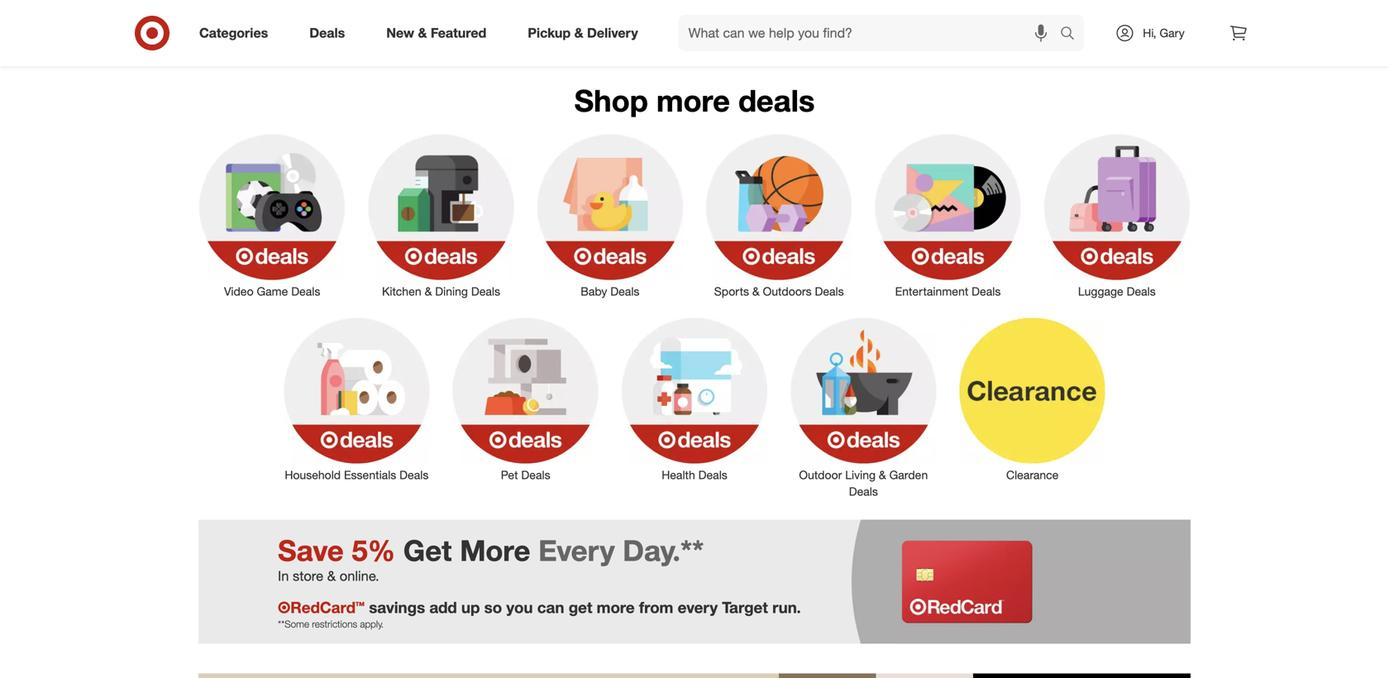 Task type: locate. For each thing, give the bounding box(es) containing it.
deals
[[739, 82, 815, 119]]

pet
[[501, 468, 518, 482]]

deals right baby
[[611, 284, 640, 299]]

gary
[[1160, 26, 1185, 40]]

more
[[657, 82, 730, 119], [597, 598, 635, 617]]

& inside outdoor living & garden deals
[[879, 468, 886, 482]]

kitchen & dining deals
[[382, 284, 500, 299]]

more
[[460, 533, 530, 568]]

deals down living
[[849, 484, 878, 499]]

apply up the shop more deals
[[694, 19, 721, 32]]

entertainment
[[895, 284, 969, 299]]

& right living
[[879, 468, 886, 482]]

get
[[403, 533, 452, 568]]

deals left the new
[[309, 25, 345, 41]]

apply
[[531, 19, 558, 32], [694, 19, 721, 32], [1020, 19, 1047, 32], [1183, 19, 1210, 32]]

dining
[[435, 284, 468, 299]]

0 horizontal spatial more
[[597, 598, 635, 617]]

delivery
[[587, 25, 638, 41]]

pickup
[[528, 25, 571, 41]]

deals right entertainment
[[972, 284, 1001, 299]]

**some
[[278, 618, 309, 630]]

3 apply from the left
[[1020, 19, 1047, 32]]

deals right outdoors
[[815, 284, 844, 299]]

& for new
[[418, 25, 427, 41]]

up
[[461, 598, 480, 617]]

¬ redcard™ savings add up so you can get more from every target run. **some restrictions apply.
[[278, 598, 801, 630]]

save
[[278, 533, 344, 568]]

1 apply button from the left
[[470, 12, 603, 39]]

& right store
[[327, 568, 336, 584]]

deals right dining
[[471, 284, 500, 299]]

apply button
[[470, 12, 603, 39], [633, 12, 766, 39], [958, 12, 1092, 39], [1121, 12, 1255, 39]]

health deals link
[[610, 315, 779, 483]]

& right pickup
[[574, 25, 584, 41]]

sports & outdoors deals link
[[695, 131, 864, 300]]

apply right hi, at the top right
[[1183, 19, 1210, 32]]

hi, gary
[[1143, 26, 1185, 40]]

every
[[678, 598, 718, 617]]

2 apply from the left
[[694, 19, 721, 32]]

more right 'shop'
[[657, 82, 730, 119]]

outdoor
[[799, 468, 842, 482]]

pickup & delivery
[[528, 25, 638, 41]]

apply left delivery
[[531, 19, 558, 32]]

outdoors
[[763, 284, 812, 299]]

apply.
[[360, 618, 384, 630]]

& for sports
[[752, 284, 760, 299]]

savings
[[369, 598, 425, 617]]

new & featured link
[[372, 15, 507, 51]]

apply left search
[[1020, 19, 1047, 32]]

online.
[[340, 568, 379, 584]]

more right get
[[597, 598, 635, 617]]

deals
[[309, 25, 345, 41], [291, 284, 320, 299], [471, 284, 500, 299], [611, 284, 640, 299], [815, 284, 844, 299], [972, 284, 1001, 299], [1127, 284, 1156, 299], [400, 468, 429, 482], [521, 468, 550, 482], [699, 468, 728, 482], [849, 484, 878, 499]]

outdoor living & garden deals link
[[779, 315, 948, 500]]

1 horizontal spatial more
[[657, 82, 730, 119]]

& right the new
[[418, 25, 427, 41]]

from
[[639, 598, 674, 617]]

new
[[386, 25, 414, 41]]

living
[[845, 468, 876, 482]]

day.**
[[623, 533, 704, 568]]

& for kitchen
[[425, 284, 432, 299]]

categories link
[[185, 15, 289, 51]]

get
[[569, 598, 593, 617]]

categories
[[199, 25, 268, 41]]

pet deals link
[[441, 315, 610, 483]]

& right sports at top
[[752, 284, 760, 299]]

restrictions
[[312, 618, 357, 630]]

& left dining
[[425, 284, 432, 299]]

video
[[224, 284, 254, 299]]

1 vertical spatial more
[[597, 598, 635, 617]]

clearance link
[[948, 315, 1117, 483]]

entertainment deals link
[[864, 131, 1033, 300]]

& inside save 5% get more every day.** in store & online.
[[327, 568, 336, 584]]

4 apply from the left
[[1183, 19, 1210, 32]]

game
[[257, 284, 288, 299]]

&
[[418, 25, 427, 41], [574, 25, 584, 41], [425, 284, 432, 299], [752, 284, 760, 299], [879, 468, 886, 482], [327, 568, 336, 584]]

advertisement element
[[198, 674, 1191, 678]]

every
[[538, 533, 615, 568]]

deals right pet
[[521, 468, 550, 482]]



Task type: vqa. For each thing, say whether or not it's contained in the screenshot.
the order associated with Order Pickup 1 item at Glendale
no



Task type: describe. For each thing, give the bounding box(es) containing it.
deals right essentials
[[400, 468, 429, 482]]

deals right the game
[[291, 284, 320, 299]]

What can we help you find? suggestions appear below search field
[[679, 15, 1064, 51]]

entertainment deals
[[895, 284, 1001, 299]]

essentials
[[344, 468, 396, 482]]

household essentials deals link
[[272, 315, 441, 483]]

search
[[1053, 27, 1093, 43]]

4 apply button from the left
[[1121, 12, 1255, 39]]

1 apply from the left
[[531, 19, 558, 32]]

in
[[278, 568, 289, 584]]

household essentials deals
[[285, 468, 429, 482]]

deals right health
[[699, 468, 728, 482]]

sports & outdoors deals
[[714, 284, 844, 299]]

save 5% get more every day.** in store & online.
[[278, 533, 704, 584]]

more inside the ¬ redcard™ savings add up so you can get more from every target run. **some restrictions apply.
[[597, 598, 635, 617]]

redcard™
[[290, 598, 365, 617]]

run.
[[772, 598, 801, 617]]

& for pickup
[[574, 25, 584, 41]]

0 vertical spatial more
[[657, 82, 730, 119]]

health
[[662, 468, 695, 482]]

add
[[430, 598, 457, 617]]

target
[[722, 598, 768, 617]]

kitchen & dining deals link
[[357, 131, 526, 300]]

baby deals link
[[526, 131, 695, 300]]

hi,
[[1143, 26, 1157, 40]]

so
[[484, 598, 502, 617]]

pickup & delivery link
[[514, 15, 659, 51]]

store
[[293, 568, 324, 584]]

deals link
[[295, 15, 366, 51]]

outdoor living & garden deals
[[799, 468, 928, 499]]

baby
[[581, 284, 607, 299]]

luggage deals
[[1078, 284, 1156, 299]]

deals inside outdoor living & garden deals
[[849, 484, 878, 499]]

can
[[537, 598, 564, 617]]

¬
[[278, 598, 290, 617]]

2 apply button from the left
[[633, 12, 766, 39]]

shop more deals
[[574, 82, 815, 119]]

deals right "luggage"
[[1127, 284, 1156, 299]]

shop
[[574, 82, 648, 119]]

luggage deals link
[[1033, 131, 1202, 300]]

clearance
[[1006, 468, 1059, 482]]

pet deals
[[501, 468, 550, 482]]

5%
[[352, 533, 395, 568]]

you
[[506, 598, 533, 617]]

new & featured
[[386, 25, 487, 41]]

health deals
[[662, 468, 728, 482]]

featured
[[431, 25, 487, 41]]

video game deals link
[[188, 131, 357, 300]]

kitchen
[[382, 284, 422, 299]]

household
[[285, 468, 341, 482]]

search button
[[1053, 15, 1093, 55]]

luggage
[[1078, 284, 1124, 299]]

3 apply button from the left
[[958, 12, 1092, 39]]

video game deals
[[224, 284, 320, 299]]

baby deals
[[581, 284, 640, 299]]

garden
[[890, 468, 928, 482]]

sports
[[714, 284, 749, 299]]



